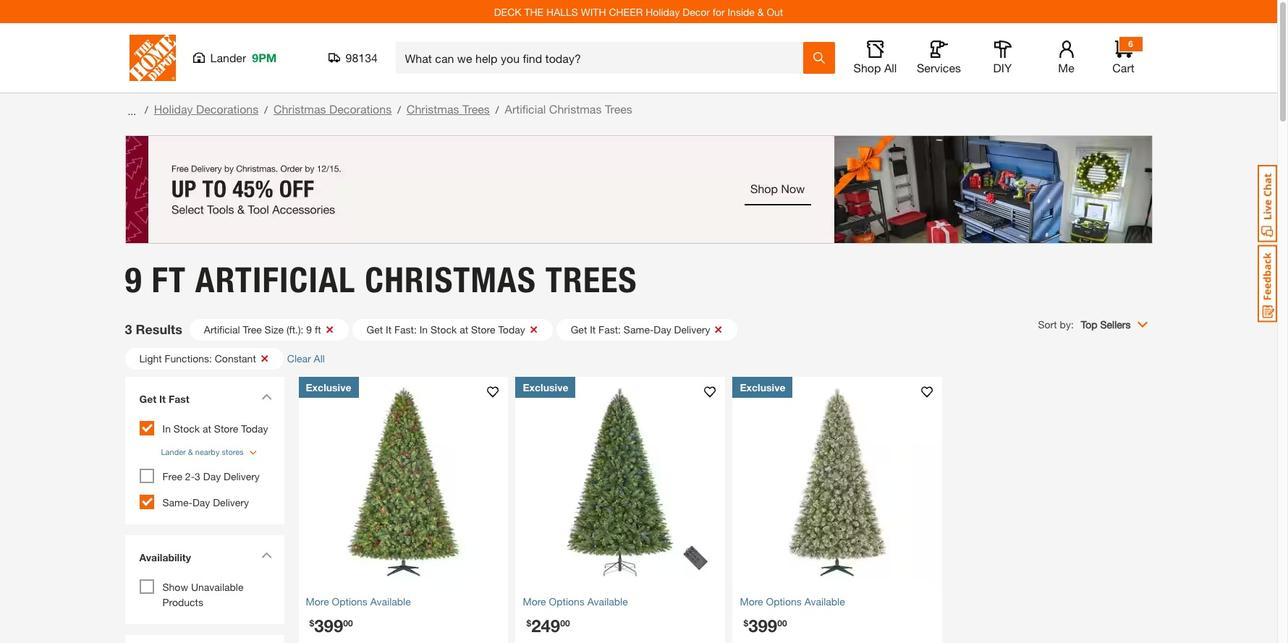 Task type: vqa. For each thing, say whether or not it's contained in the screenshot.
9 FT. PRE-LIT LED WESLEY PINE ARTIFICIAL CHRISTMAS TREE WITH 650 COLOR CHANGING MINI LIGHTS image
yes



Task type: locate. For each thing, give the bounding box(es) containing it.
1 horizontal spatial more
[[523, 595, 546, 607]]

2 399 from the left
[[748, 615, 777, 636]]

0 horizontal spatial exclusive
[[306, 381, 351, 393]]

1 fast: from the left
[[394, 323, 417, 335]]

0 horizontal spatial all
[[314, 352, 325, 365]]

2 horizontal spatial get
[[571, 323, 587, 335]]

holiday left decor
[[646, 5, 680, 18]]

ft up results
[[152, 259, 186, 301]]

trees
[[462, 102, 490, 116], [605, 102, 632, 116], [545, 259, 637, 301]]

shop all button
[[852, 41, 898, 75]]

it for get it fast: in stock at store today
[[386, 323, 392, 335]]

ft
[[152, 259, 186, 301], [315, 323, 321, 335]]

caret icon image inside "availability" link
[[261, 552, 272, 559]]

services button
[[916, 41, 962, 75]]

$ 399 00 for 9 ft. pre-lit led sparkling amelia frosted pine artificial christmas tree with 600 warm white micro fairy lights image
[[743, 615, 787, 636]]

1 / from the left
[[145, 103, 148, 116]]

0 vertical spatial holiday
[[646, 5, 680, 18]]

decorations down 98134
[[329, 102, 392, 116]]

0 horizontal spatial available
[[370, 595, 411, 607]]

2 horizontal spatial more
[[740, 595, 763, 607]]

$ for the 9 ft. pre-lit led wesley pine artificial christmas tree with 650 color changing mini lights image at the bottom of page
[[526, 618, 531, 628]]

same-
[[624, 323, 654, 335], [162, 496, 192, 509]]

in down the 9 ft artificial christmas trees
[[419, 323, 428, 335]]

cart 6
[[1112, 38, 1134, 75]]

2 horizontal spatial more options available link
[[740, 594, 935, 609]]

0 horizontal spatial more
[[306, 595, 329, 607]]

1 horizontal spatial options
[[549, 595, 585, 607]]

exclusive for the 9 ft. pre-lit led wesley pine artificial christmas tree with 650 color changing mini lights image at the bottom of page
[[523, 381, 568, 393]]

98134
[[346, 51, 378, 64]]

2 more options available link from the left
[[523, 594, 718, 609]]

nearby
[[195, 447, 220, 456]]

it for get it fast
[[159, 393, 166, 405]]

holiday right "..." button
[[154, 102, 193, 116]]

0 vertical spatial all
[[884, 61, 897, 75]]

3 left results
[[125, 321, 132, 337]]

lander for lander & nearby stores
[[161, 447, 186, 456]]

fast:
[[394, 323, 417, 335], [598, 323, 621, 335]]

1 $ from the left
[[309, 618, 314, 628]]

get for get it fast: same-day delivery
[[571, 323, 587, 335]]

all inside button
[[884, 61, 897, 75]]

ft right (ft.):
[[315, 323, 321, 335]]

decorations
[[196, 102, 258, 116], [329, 102, 392, 116]]

inside
[[728, 5, 755, 18]]

1 horizontal spatial get
[[367, 323, 383, 335]]

3 exclusive from the left
[[740, 381, 785, 393]]

1 decorations from the left
[[196, 102, 258, 116]]

more options available for the 9 ft. pre-lit led wesley pine artificial christmas tree with 650 color changing mini lights image at the bottom of page's more options available link
[[523, 595, 628, 607]]

all right shop
[[884, 61, 897, 75]]

1 vertical spatial 9
[[306, 323, 312, 335]]

functions:
[[165, 352, 212, 364]]

exclusive
[[306, 381, 351, 393], [523, 381, 568, 393], [740, 381, 785, 393]]

0 horizontal spatial holiday
[[154, 102, 193, 116]]

3 $ from the left
[[743, 618, 748, 628]]

0 horizontal spatial $ 399 00
[[309, 615, 353, 636]]

1 vertical spatial caret icon image
[[261, 552, 272, 559]]

all
[[884, 61, 897, 75], [314, 352, 325, 365]]

show unavailable products
[[162, 581, 243, 609]]

1 horizontal spatial ft
[[315, 323, 321, 335]]

decorations down lander 9pm
[[196, 102, 258, 116]]

0 horizontal spatial 3
[[125, 321, 132, 337]]

0 horizontal spatial decorations
[[196, 102, 258, 116]]

shop
[[854, 61, 881, 75]]

0 vertical spatial caret icon image
[[261, 393, 272, 400]]

2 horizontal spatial it
[[590, 323, 596, 335]]

3 available from the left
[[804, 595, 845, 607]]

in
[[419, 323, 428, 335], [162, 422, 171, 435]]

/
[[145, 103, 148, 116], [264, 103, 268, 116], [397, 103, 401, 116], [496, 103, 499, 116]]

2 exclusive from the left
[[523, 381, 568, 393]]

available
[[370, 595, 411, 607], [587, 595, 628, 607], [804, 595, 845, 607]]

1 vertical spatial in
[[162, 422, 171, 435]]

1 horizontal spatial exclusive
[[523, 381, 568, 393]]

get inside get it fast: same-day delivery button
[[571, 323, 587, 335]]

3 more options available link from the left
[[740, 594, 935, 609]]

unavailable
[[191, 581, 243, 593]]

shop all
[[854, 61, 897, 75]]

same-day delivery link
[[162, 496, 249, 509]]

/ down 9pm
[[264, 103, 268, 116]]

0 vertical spatial &
[[757, 5, 764, 18]]

$ inside $ 249 00
[[526, 618, 531, 628]]

1 horizontal spatial lander
[[210, 51, 246, 64]]

lander
[[210, 51, 246, 64], [161, 447, 186, 456]]

3 00 from the left
[[777, 618, 787, 628]]

get for get it fast: in stock at store today
[[367, 323, 383, 335]]

00 for the 9 ft. pre-lit led wesley pine artificial christmas tree with 650 color changing mini lights image at the bottom of page
[[560, 618, 570, 628]]

0 vertical spatial artificial
[[505, 102, 546, 116]]

0 horizontal spatial more options available link
[[306, 594, 501, 609]]

1 horizontal spatial same-
[[624, 323, 654, 335]]

$ for 9 ft. pre-lit led sparkling amelia frosted pine artificial christmas tree with 600 warm white micro fairy lights image
[[743, 618, 748, 628]]

2 more from the left
[[523, 595, 546, 607]]

2 / from the left
[[264, 103, 268, 116]]

feedback link image
[[1258, 245, 1277, 323]]

1 399 from the left
[[314, 615, 343, 636]]

0 horizontal spatial options
[[332, 595, 367, 607]]

2 horizontal spatial 00
[[777, 618, 787, 628]]

00 inside $ 249 00
[[560, 618, 570, 628]]

0 horizontal spatial today
[[241, 422, 268, 435]]

store inside the 'get it fast: in stock at store today' button
[[471, 323, 495, 335]]

3
[[125, 321, 132, 337], [195, 470, 200, 483]]

fast: inside button
[[394, 323, 417, 335]]

all inside "button"
[[314, 352, 325, 365]]

& left nearby
[[188, 447, 193, 456]]

1 vertical spatial ft
[[315, 323, 321, 335]]

2 more options available from the left
[[523, 595, 628, 607]]

1 more options available link from the left
[[306, 594, 501, 609]]

it inside button
[[590, 323, 596, 335]]

1 horizontal spatial more options available link
[[523, 594, 718, 609]]

get it fast
[[139, 393, 189, 405]]

0 vertical spatial store
[[471, 323, 495, 335]]

services
[[917, 61, 961, 75]]

1 caret icon image from the top
[[261, 393, 272, 400]]

1 available from the left
[[370, 595, 411, 607]]

1 horizontal spatial more options available
[[523, 595, 628, 607]]

caret icon image for availability
[[261, 552, 272, 559]]

9
[[125, 259, 142, 301], [306, 323, 312, 335]]

0 horizontal spatial fast:
[[394, 323, 417, 335]]

1 horizontal spatial 9
[[306, 323, 312, 335]]

options for the 9 ft. pre-lit led wesley pine artificial christmas tree with 650 color changing mini lights image at the bottom of page
[[549, 595, 585, 607]]

1 horizontal spatial store
[[471, 323, 495, 335]]

caret icon image inside get it fast link
[[261, 393, 272, 400]]

1 vertical spatial holiday
[[154, 102, 193, 116]]

2 horizontal spatial options
[[766, 595, 802, 607]]

more
[[306, 595, 329, 607], [523, 595, 546, 607], [740, 595, 763, 607]]

today
[[498, 323, 525, 335], [241, 422, 268, 435]]

0 vertical spatial day
[[654, 323, 671, 335]]

deck the halls with cheer holiday decor for inside & out link
[[494, 5, 783, 18]]

$ 399 00
[[309, 615, 353, 636], [743, 615, 787, 636]]

fast: for same-
[[598, 323, 621, 335]]

1 horizontal spatial available
[[587, 595, 628, 607]]

1 vertical spatial at
[[203, 422, 211, 435]]

0 horizontal spatial $
[[309, 618, 314, 628]]

9 right (ft.):
[[306, 323, 312, 335]]

holiday inside ... / holiday decorations / christmas decorations / christmas trees / artificial christmas trees
[[154, 102, 193, 116]]

$
[[309, 618, 314, 628], [526, 618, 531, 628], [743, 618, 748, 628]]

0 vertical spatial lander
[[210, 51, 246, 64]]

0 vertical spatial delivery
[[674, 323, 710, 335]]

2 vertical spatial artificial
[[204, 323, 240, 335]]

light
[[139, 352, 162, 364]]

0 horizontal spatial in
[[162, 422, 171, 435]]

delivery
[[674, 323, 710, 335], [224, 470, 260, 483], [213, 496, 249, 509]]

stock
[[431, 323, 457, 335], [174, 422, 200, 435]]

it
[[386, 323, 392, 335], [590, 323, 596, 335], [159, 393, 166, 405]]

diy
[[993, 61, 1012, 75]]

holiday decorations link
[[154, 102, 258, 116]]

1 horizontal spatial $ 399 00
[[743, 615, 787, 636]]

1 horizontal spatial today
[[498, 323, 525, 335]]

get inside the 'get it fast: in stock at store today' button
[[367, 323, 383, 335]]

all for shop all
[[884, 61, 897, 75]]

0 horizontal spatial it
[[159, 393, 166, 405]]

3 right 'free'
[[195, 470, 200, 483]]

2 options from the left
[[549, 595, 585, 607]]

3 options from the left
[[766, 595, 802, 607]]

2 horizontal spatial exclusive
[[740, 381, 785, 393]]

christmas
[[273, 102, 326, 116], [407, 102, 459, 116], [549, 102, 602, 116], [365, 259, 536, 301]]

1 horizontal spatial holiday
[[646, 5, 680, 18]]

options for 9 ft. pre-lit led westwood fir artificial christmas tree with 800 warm white micro fairy lights image
[[332, 595, 367, 607]]

3 / from the left
[[397, 103, 401, 116]]

2 fast: from the left
[[598, 323, 621, 335]]

0 vertical spatial at
[[460, 323, 468, 335]]

0 horizontal spatial 9
[[125, 259, 142, 301]]

0 horizontal spatial at
[[203, 422, 211, 435]]

0 vertical spatial stock
[[431, 323, 457, 335]]

light functions: constant button
[[125, 348, 284, 369]]

1 options from the left
[[332, 595, 367, 607]]

2 vertical spatial delivery
[[213, 496, 249, 509]]

1 vertical spatial 3
[[195, 470, 200, 483]]

fast: inside button
[[598, 323, 621, 335]]

in inside button
[[419, 323, 428, 335]]

...
[[128, 105, 136, 117]]

1 exclusive from the left
[[306, 381, 351, 393]]

1 horizontal spatial decorations
[[329, 102, 392, 116]]

1 $ 399 00 from the left
[[309, 615, 353, 636]]

&
[[757, 5, 764, 18], [188, 447, 193, 456]]

cheer
[[609, 5, 643, 18]]

day
[[654, 323, 671, 335], [203, 470, 221, 483], [192, 496, 210, 509]]

1 horizontal spatial at
[[460, 323, 468, 335]]

0 vertical spatial ft
[[152, 259, 186, 301]]

get
[[367, 323, 383, 335], [571, 323, 587, 335], [139, 393, 156, 405]]

2 horizontal spatial $
[[743, 618, 748, 628]]

ft inside 'button'
[[315, 323, 321, 335]]

artificial inside 'button'
[[204, 323, 240, 335]]

2 horizontal spatial more options available
[[740, 595, 845, 607]]

0 vertical spatial same-
[[624, 323, 654, 335]]

more for the 9 ft. pre-lit led wesley pine artificial christmas tree with 650 color changing mini lights image at the bottom of page's more options available link
[[523, 595, 546, 607]]

0 vertical spatial today
[[498, 323, 525, 335]]

9 inside 'button'
[[306, 323, 312, 335]]

day inside button
[[654, 323, 671, 335]]

1 horizontal spatial 00
[[560, 618, 570, 628]]

2 $ from the left
[[526, 618, 531, 628]]

store
[[471, 323, 495, 335], [214, 422, 238, 435]]

1 more options available from the left
[[306, 595, 411, 607]]

lander up 'free'
[[161, 447, 186, 456]]

in down get it fast
[[162, 422, 171, 435]]

more options available
[[306, 595, 411, 607], [523, 595, 628, 607], [740, 595, 845, 607]]

1 vertical spatial all
[[314, 352, 325, 365]]

0 horizontal spatial 00
[[343, 618, 353, 628]]

0 vertical spatial in
[[419, 323, 428, 335]]

2 horizontal spatial available
[[804, 595, 845, 607]]

cart
[[1112, 61, 1134, 75]]

1 00 from the left
[[343, 618, 353, 628]]

$ for 9 ft. pre-lit led westwood fir artificial christmas tree with 800 warm white micro fairy lights image
[[309, 618, 314, 628]]

1 horizontal spatial $
[[526, 618, 531, 628]]

9 ft. pre-lit led wesley pine artificial christmas tree with 650 color changing mini lights image
[[516, 377, 725, 586]]

1 vertical spatial same-
[[162, 496, 192, 509]]

6
[[1128, 38, 1133, 49]]

1 vertical spatial store
[[214, 422, 238, 435]]

3 more from the left
[[740, 595, 763, 607]]

1 more from the left
[[306, 595, 329, 607]]

1 horizontal spatial fast:
[[598, 323, 621, 335]]

2 $ 399 00 from the left
[[743, 615, 787, 636]]

more for more options available link corresponding to 9 ft. pre-lit led westwood fir artificial christmas tree with 800 warm white micro fairy lights image
[[306, 595, 329, 607]]

artificial
[[505, 102, 546, 116], [195, 259, 356, 301], [204, 323, 240, 335]]

0 horizontal spatial more options available
[[306, 595, 411, 607]]

1 horizontal spatial in
[[419, 323, 428, 335]]

0 vertical spatial 9
[[125, 259, 142, 301]]

/ right christmas trees link
[[496, 103, 499, 116]]

lander left 9pm
[[210, 51, 246, 64]]

0 horizontal spatial same-
[[162, 496, 192, 509]]

00
[[343, 618, 353, 628], [560, 618, 570, 628], [777, 618, 787, 628]]

2 00 from the left
[[560, 618, 570, 628]]

1 vertical spatial lander
[[161, 447, 186, 456]]

more options available link for the 9 ft. pre-lit led wesley pine artificial christmas tree with 650 color changing mini lights image at the bottom of page
[[523, 594, 718, 609]]

399
[[314, 615, 343, 636], [748, 615, 777, 636]]

get it fast: same-day delivery button
[[556, 319, 738, 340]]

show unavailable products link
[[162, 581, 243, 609]]

2 vertical spatial day
[[192, 496, 210, 509]]

clear all button
[[287, 351, 336, 366]]

3 more options available from the left
[[740, 595, 845, 607]]

& left out
[[757, 5, 764, 18]]

/ right ...
[[145, 103, 148, 116]]

0 horizontal spatial 399
[[314, 615, 343, 636]]

2 caret icon image from the top
[[261, 552, 272, 559]]

free 2-3 day delivery link
[[162, 470, 260, 483]]

get inside get it fast link
[[139, 393, 156, 405]]

1 vertical spatial &
[[188, 447, 193, 456]]

0 horizontal spatial lander
[[161, 447, 186, 456]]

1 horizontal spatial 3
[[195, 470, 200, 483]]

9 up 3 results
[[125, 259, 142, 301]]

1 horizontal spatial it
[[386, 323, 392, 335]]

for
[[713, 5, 725, 18]]

0 horizontal spatial get
[[139, 393, 156, 405]]

1 horizontal spatial 399
[[748, 615, 777, 636]]

2 available from the left
[[587, 595, 628, 607]]

1 horizontal spatial stock
[[431, 323, 457, 335]]

more for 9 ft. pre-lit led sparkling amelia frosted pine artificial christmas tree with 600 warm white micro fairy lights image more options available link
[[740, 595, 763, 607]]

9 ft. pre-lit led westwood fir artificial christmas tree with 800 warm white micro fairy lights image
[[298, 377, 508, 586]]

/ left christmas trees link
[[397, 103, 401, 116]]

caret icon image
[[261, 393, 272, 400], [261, 552, 272, 559]]

available for the 9 ft. pre-lit led wesley pine artificial christmas tree with 650 color changing mini lights image at the bottom of page
[[587, 595, 628, 607]]

all right clear
[[314, 352, 325, 365]]

sponsored banner image
[[125, 135, 1152, 244]]

it inside button
[[386, 323, 392, 335]]

0 horizontal spatial stock
[[174, 422, 200, 435]]

more options available link for 9 ft. pre-lit led sparkling amelia frosted pine artificial christmas tree with 600 warm white micro fairy lights image
[[740, 594, 935, 609]]

1 vertical spatial day
[[203, 470, 221, 483]]

available for 9 ft. pre-lit led sparkling amelia frosted pine artificial christmas tree with 600 warm white micro fairy lights image
[[804, 595, 845, 607]]

9 ft artificial christmas trees
[[125, 259, 637, 301]]



Task type: describe. For each thing, give the bounding box(es) containing it.
98134 button
[[328, 51, 378, 65]]

deck the halls with cheer holiday decor for inside & out
[[494, 5, 783, 18]]

top
[[1081, 318, 1097, 330]]

artificial tree size (ft.): 9 ft
[[204, 323, 321, 335]]

9pm
[[252, 51, 277, 64]]

more options available link for 9 ft. pre-lit led westwood fir artificial christmas tree with 800 warm white micro fairy lights image
[[306, 594, 501, 609]]

fast
[[169, 393, 189, 405]]

clear all
[[287, 352, 325, 365]]

live chat image
[[1258, 165, 1277, 242]]

free 2-3 day delivery
[[162, 470, 260, 483]]

diy button
[[979, 41, 1026, 75]]

me button
[[1043, 41, 1089, 75]]

fast: for in
[[394, 323, 417, 335]]

it for get it fast: same-day delivery
[[590, 323, 596, 335]]

(ft.):
[[286, 323, 304, 335]]

What can we help you find today? search field
[[405, 43, 802, 73]]

availability
[[139, 551, 191, 564]]

2 decorations from the left
[[329, 102, 392, 116]]

00 for 9 ft. pre-lit led sparkling amelia frosted pine artificial christmas tree with 600 warm white micro fairy lights image
[[777, 618, 787, 628]]

0 horizontal spatial &
[[188, 447, 193, 456]]

sort by: top sellers
[[1038, 318, 1131, 330]]

size
[[265, 323, 284, 335]]

available for 9 ft. pre-lit led westwood fir artificial christmas tree with 800 warm white micro fairy lights image
[[370, 595, 411, 607]]

249
[[531, 615, 560, 636]]

at inside button
[[460, 323, 468, 335]]

in stock at store today
[[162, 422, 268, 435]]

by:
[[1060, 318, 1074, 330]]

delivery inside button
[[674, 323, 710, 335]]

stores
[[222, 447, 244, 456]]

in stock at store today link
[[162, 422, 268, 435]]

lander for lander 9pm
[[210, 51, 246, 64]]

399 for more options available link corresponding to 9 ft. pre-lit led westwood fir artificial christmas tree with 800 warm white micro fairy lights image
[[314, 615, 343, 636]]

get it fast: in stock at store today
[[367, 323, 525, 335]]

products
[[162, 596, 203, 609]]

get it fast link
[[132, 384, 277, 417]]

1 vertical spatial delivery
[[224, 470, 260, 483]]

exclusive for 9 ft. pre-lit led sparkling amelia frosted pine artificial christmas tree with 600 warm white micro fairy lights image
[[740, 381, 785, 393]]

... button
[[125, 101, 139, 121]]

the
[[524, 5, 544, 18]]

halls
[[546, 5, 578, 18]]

sort
[[1038, 318, 1057, 330]]

exclusive for 9 ft. pre-lit led westwood fir artificial christmas tree with 800 warm white micro fairy lights image
[[306, 381, 351, 393]]

me
[[1058, 61, 1074, 75]]

9 ft. pre-lit led sparkling amelia frosted pine artificial christmas tree with 600 warm white micro fairy lights image
[[733, 377, 942, 586]]

availability link
[[132, 543, 277, 576]]

results
[[136, 321, 182, 337]]

00 for 9 ft. pre-lit led westwood fir artificial christmas tree with 800 warm white micro fairy lights image
[[343, 618, 353, 628]]

get for get it fast
[[139, 393, 156, 405]]

artificial tree size (ft.): 9 ft button
[[189, 319, 348, 340]]

clear
[[287, 352, 311, 365]]

4 / from the left
[[496, 103, 499, 116]]

out
[[767, 5, 783, 18]]

more options available for more options available link corresponding to 9 ft. pre-lit led westwood fir artificial christmas tree with 800 warm white micro fairy lights image
[[306, 595, 411, 607]]

get it fast: in stock at store today button
[[352, 319, 553, 340]]

same- inside button
[[624, 323, 654, 335]]

caret icon image for get it fast
[[261, 393, 272, 400]]

... / holiday decorations / christmas decorations / christmas trees / artificial christmas trees
[[125, 102, 632, 117]]

2-
[[185, 470, 195, 483]]

christmas decorations link
[[273, 102, 392, 116]]

stock inside button
[[431, 323, 457, 335]]

0 horizontal spatial store
[[214, 422, 238, 435]]

lander 9pm
[[210, 51, 277, 64]]

lander & nearby stores
[[161, 447, 244, 456]]

christmas trees link
[[407, 102, 490, 116]]

get it fast: same-day delivery
[[571, 323, 710, 335]]

3 results
[[125, 321, 182, 337]]

artificial inside ... / holiday decorations / christmas decorations / christmas trees / artificial christmas trees
[[505, 102, 546, 116]]

same-day delivery
[[162, 496, 249, 509]]

tree
[[243, 323, 262, 335]]

$ 399 00 for 9 ft. pre-lit led westwood fir artificial christmas tree with 800 warm white micro fairy lights image
[[309, 615, 353, 636]]

light functions: constant
[[139, 352, 256, 364]]

constant
[[215, 352, 256, 364]]

1 vertical spatial stock
[[174, 422, 200, 435]]

free
[[162, 470, 182, 483]]

1 vertical spatial artificial
[[195, 259, 356, 301]]

0 vertical spatial 3
[[125, 321, 132, 337]]

more options available for 9 ft. pre-lit led sparkling amelia frosted pine artificial christmas tree with 600 warm white micro fairy lights image more options available link
[[740, 595, 845, 607]]

with
[[581, 5, 606, 18]]

options for 9 ft. pre-lit led sparkling amelia frosted pine artificial christmas tree with 600 warm white micro fairy lights image
[[766, 595, 802, 607]]

decor
[[683, 5, 710, 18]]

1 horizontal spatial &
[[757, 5, 764, 18]]

0 horizontal spatial ft
[[152, 259, 186, 301]]

the home depot logo image
[[129, 35, 175, 81]]

show
[[162, 581, 188, 593]]

today inside button
[[498, 323, 525, 335]]

1 vertical spatial today
[[241, 422, 268, 435]]

deck
[[494, 5, 521, 18]]

sellers
[[1100, 318, 1131, 330]]

399 for 9 ft. pre-lit led sparkling amelia frosted pine artificial christmas tree with 600 warm white micro fairy lights image more options available link
[[748, 615, 777, 636]]

$ 249 00
[[526, 615, 570, 636]]

all for clear all
[[314, 352, 325, 365]]



